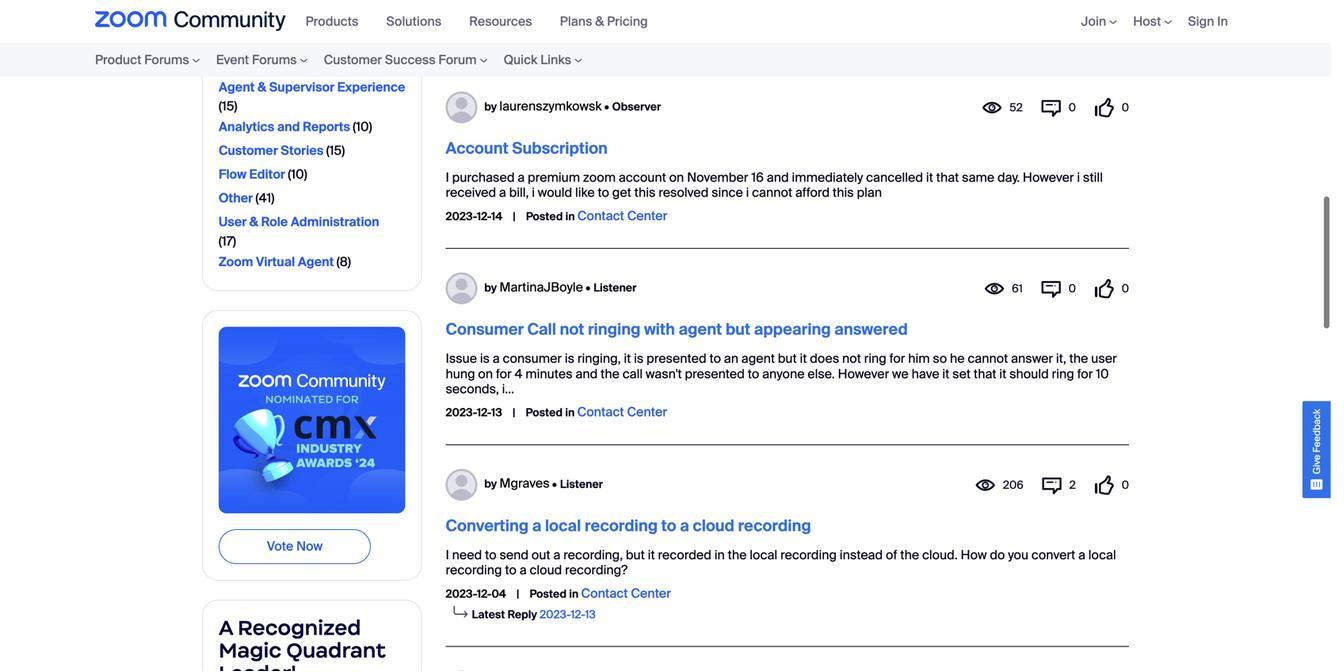 Task type: locate. For each thing, give the bounding box(es) containing it.
13 down recording?
[[585, 607, 596, 622]]

2 horizontal spatial have
[[912, 366, 939, 382]]

i right can
[[1040, 0, 1044, 5]]

0 vertical spatial 15
[[222, 98, 234, 115]]

0 horizontal spatial and
[[277, 119, 300, 135]]

the left call
[[601, 366, 620, 382]]

on inside "i purchased a premium zoom account on november 16 and immediately cancelled it that same day. however i still received a bill, i would like to get this resolved since i cannot afford this plan"
[[669, 169, 684, 186]]

does
[[810, 350, 839, 367]]

virtual
[[256, 253, 295, 270]]

2 vertical spatial on
[[478, 366, 493, 382]]

leader!
[[219, 660, 296, 671]]

2 horizontal spatial is
[[634, 350, 644, 367]]

i inside "i need to send out a recording, but it recorded in the local recording instead of the cloud. how do you convert a local recording to a cloud recording?"
[[446, 547, 449, 563]]

on inside issue is a consumer is ringing, it is presented to an agent but it does not ring for him so he cannot answer it, the user hung on for 4 minutes and the call wasn't presented to anyone else. however we have it set that it should ring for 10 seconds, i...
[[478, 366, 493, 382]]

plans & pricing
[[560, 13, 648, 30]]

answered
[[834, 319, 908, 340]]

subscription
[[848, 0, 920, 5], [483, 3, 555, 20]]

customer
[[324, 52, 382, 68], [219, 142, 278, 159]]

for up the join
[[1080, 0, 1096, 5]]

0 horizontal spatial subscription
[[483, 3, 555, 20]]

• inside by martinajboyle • listener
[[586, 280, 591, 295]]

i right bill,
[[532, 184, 535, 201]]

0 horizontal spatial i
[[532, 184, 535, 201]]

2 horizontal spatial and
[[767, 169, 789, 186]]

0 vertical spatial cannot
[[752, 184, 792, 201]]

need
[[452, 547, 482, 563]]

0 vertical spatial •
[[604, 99, 609, 114]]

cloud inside "i need to send out a recording, but it recorded in the local recording instead of the cloud. how do you convert a local recording to a cloud recording?"
[[530, 562, 562, 578]]

149.9
[[683, 0, 714, 5]]

local right recorded at bottom
[[750, 547, 777, 563]]

1 is from the left
[[480, 350, 490, 367]]

1 vertical spatial 2023-12-14 | posted in contact center
[[446, 208, 667, 224]]

recognized
[[238, 615, 361, 640]]

0 vertical spatial 13
[[491, 405, 502, 420]]

list
[[219, 52, 405, 274]]

2 by from the top
[[484, 280, 497, 295]]

this right get
[[634, 184, 656, 201]]

by
[[484, 99, 497, 114], [484, 280, 497, 295], [484, 477, 497, 491]]

call
[[623, 366, 643, 382]]

2 vertical spatial and
[[576, 366, 598, 382]]

0 horizontal spatial but
[[626, 547, 645, 563]]

0 vertical spatial however
[[1023, 169, 1074, 186]]

a left out
[[520, 562, 527, 578]]

1 horizontal spatial but
[[726, 319, 750, 340]]

contact down recording?
[[581, 585, 628, 602]]

in
[[565, 28, 575, 43], [565, 209, 575, 224], [565, 405, 575, 420], [714, 547, 725, 563], [569, 587, 579, 601]]

center inside '2023-12-04 | posted in contact center latest reply 2023-12-13'
[[631, 585, 671, 602]]

10 right it,
[[1096, 366, 1109, 382]]

i
[[779, 0, 783, 5], [1040, 0, 1044, 5], [446, 169, 449, 186], [446, 547, 449, 563]]

day.
[[998, 169, 1020, 186]]

15
[[222, 98, 234, 115], [329, 142, 342, 159]]

2 forums from the left
[[252, 52, 297, 68]]

contact center link down my
[[577, 26, 667, 43]]

posted inside 2023-12-13 | posted in contact center
[[526, 405, 563, 420]]

10 down stories
[[291, 166, 304, 183]]

0 vertical spatial 10
[[356, 119, 369, 135]]

1 vertical spatial that
[[974, 366, 996, 382]]

ring
[[864, 350, 887, 367], [1052, 366, 1074, 382]]

menu bar containing join
[[1057, 0, 1236, 43]]

wasn't
[[646, 366, 682, 382]]

purchased
[[452, 169, 515, 186]]

0 horizontal spatial 13
[[491, 405, 502, 420]]

recording up the 04
[[446, 562, 502, 578]]

have right don't on the right top of page
[[817, 0, 845, 5]]

but down converting a local recording to a cloud recording link
[[626, 547, 645, 563]]

1 horizontal spatial customer
[[324, 52, 382, 68]]

it right cancelled
[[926, 169, 933, 186]]

menu bar
[[298, 0, 668, 43], [1057, 0, 1236, 43], [63, 43, 622, 77]]

address books
[[219, 55, 309, 72]]

1 horizontal spatial agent
[[298, 253, 334, 270]]

1 horizontal spatial agent
[[741, 350, 775, 367]]

contact down call
[[577, 404, 624, 420]]

not right "call"
[[560, 319, 584, 340]]

0 horizontal spatial on
[[478, 366, 493, 382]]

the
[[1069, 350, 1088, 367], [601, 366, 620, 382], [728, 547, 747, 563], [900, 547, 919, 563]]

2023- down seconds,
[[446, 405, 477, 420]]

| right the 04
[[516, 587, 519, 601]]

1 vertical spatial 14
[[491, 209, 502, 224]]

0 vertical spatial 2023-12-14 | posted in contact center
[[446, 26, 667, 43]]

1 vertical spatial listener
[[560, 477, 603, 491]]

posted up "2023-12-13" 'link'
[[530, 587, 567, 601]]

2 14 from the top
[[491, 209, 502, 224]]

• right martinajboyle link
[[586, 280, 591, 295]]

a left 4
[[493, 350, 500, 367]]

1 vertical spatial by
[[484, 280, 497, 295]]

recording up the recording,
[[585, 516, 658, 536]]

1 horizontal spatial on
[[589, 0, 604, 5]]

customer up the "experience"
[[324, 52, 382, 68]]

0 vertical spatial &
[[595, 13, 604, 30]]

1 vertical spatial cloud
[[530, 562, 562, 578]]

solutions link
[[386, 13, 453, 30]]

have right we
[[912, 366, 939, 382]]

1 vertical spatial but
[[778, 350, 797, 367]]

user
[[219, 214, 247, 230]]

get
[[612, 184, 631, 201]]

is left ringing,
[[565, 350, 574, 367]]

• left observer
[[604, 99, 609, 114]]

1 2023-12-14 | posted in contact center from the top
[[446, 26, 667, 43]]

in inside '2023-12-04 | posted in contact center latest reply 2023-12-13'
[[569, 587, 579, 601]]

0 horizontal spatial customer
[[219, 142, 278, 159]]

2 2023-12-14 | posted in contact center from the top
[[446, 208, 667, 224]]

61
[[1012, 281, 1023, 296]]

1 horizontal spatial •
[[586, 280, 591, 295]]

quick links link
[[496, 43, 590, 77]]

agent
[[219, 79, 255, 95], [298, 253, 334, 270]]

1 forums from the left
[[144, 52, 189, 68]]

that
[[936, 169, 959, 186], [974, 366, 996, 382]]

i
[[1077, 169, 1080, 186], [532, 184, 535, 201], [746, 184, 749, 201]]

on left my
[[589, 0, 604, 5]]

listener up ringing
[[594, 280, 637, 295]]

i left 16
[[746, 184, 749, 201]]

however inside "i purchased a premium zoom account on november 16 and immediately cancelled it that same day. however i still received a bill, i would like to get this resolved since i cannot afford this plan"
[[1023, 169, 1074, 186]]

contact center link down get
[[577, 208, 667, 224]]

14
[[491, 28, 502, 43], [491, 209, 502, 224]]

consumer call not ringing with agent but appearing answered
[[446, 319, 908, 340]]

0
[[1069, 100, 1076, 115], [1122, 100, 1129, 115], [1069, 281, 1076, 296], [1122, 281, 1129, 296], [1122, 478, 1129, 492]]

0 vertical spatial not
[[560, 319, 584, 340]]

that left same
[[936, 169, 959, 186]]

on right the account at top
[[669, 169, 684, 186]]

agent left '8'
[[298, 253, 334, 270]]

listener inside by martinajboyle • listener
[[594, 280, 637, 295]]

1 horizontal spatial 10
[[356, 119, 369, 135]]

1 vertical spatial however
[[838, 366, 889, 382]]

0 horizontal spatial is
[[480, 350, 490, 367]]

2 horizontal spatial •
[[604, 99, 609, 114]]

2 vertical spatial •
[[552, 477, 557, 491]]

a right out
[[553, 547, 560, 563]]

0 horizontal spatial this
[[558, 3, 579, 20]]

2023- inside 2023-12-13 | posted in contact center
[[446, 405, 477, 420]]

by right martinajboyle image
[[484, 280, 497, 295]]

15 up analytics
[[222, 98, 234, 115]]

1 horizontal spatial that
[[974, 366, 996, 382]]

on inside 'dears,i have transaction on my card with 149.9 usd while i don't have subscription with zoom, how can i know for which subscription this transaction happened?'
[[589, 0, 604, 5]]

contact center link down recording?
[[581, 585, 671, 602]]

account
[[446, 138, 509, 158]]

premium
[[528, 169, 580, 186]]

in up "2023-12-13" 'link'
[[569, 587, 579, 601]]

0 vertical spatial 14
[[491, 28, 502, 43]]

listener inside the by mgraves • listener
[[560, 477, 603, 491]]

he
[[950, 350, 965, 367]]

contact center link down call
[[577, 404, 667, 420]]

| inside '2023-12-04 | posted in contact center latest reply 2023-12-13'
[[516, 587, 519, 601]]

vote now
[[267, 538, 323, 555]]

8
[[340, 253, 348, 270]]

& for plans
[[595, 13, 604, 30]]

0 horizontal spatial however
[[838, 366, 889, 382]]

martinajboyle
[[499, 279, 583, 295]]

by right mgraves image
[[484, 477, 497, 491]]

by mgraves • listener
[[484, 475, 603, 492]]

mgraves
[[499, 475, 550, 492]]

contact
[[577, 26, 624, 43], [577, 208, 624, 224], [577, 404, 624, 420], [581, 585, 628, 602]]

posted up quick links link
[[526, 28, 563, 43]]

0 horizontal spatial cloud
[[530, 562, 562, 578]]

to inside "i purchased a premium zoom account on november 16 and immediately cancelled it that same day. however i still received a bill, i would like to get this resolved since i cannot afford this plan"
[[598, 184, 609, 201]]

0 vertical spatial on
[[589, 0, 604, 5]]

now
[[296, 538, 323, 555]]

1 horizontal spatial and
[[576, 366, 598, 382]]

& down address books
[[258, 79, 266, 95]]

local
[[545, 516, 581, 536], [750, 547, 777, 563], [1088, 547, 1116, 563]]

1 horizontal spatial subscription
[[848, 0, 920, 5]]

customer success forum
[[324, 52, 477, 68]]

15 down reports
[[329, 142, 342, 159]]

by inside by laurenszymkowsk • observer
[[484, 99, 497, 114]]

0 vertical spatial customer
[[324, 52, 382, 68]]

since
[[712, 184, 743, 201]]

ring left we
[[864, 350, 887, 367]]

1 vertical spatial on
[[669, 169, 684, 186]]

1 vertical spatial agent
[[741, 350, 775, 367]]

0 vertical spatial listener
[[594, 280, 637, 295]]

0 for account subscription
[[1122, 100, 1129, 115]]

1 horizontal spatial cannot
[[968, 350, 1008, 367]]

like
[[575, 184, 595, 201]]

3 by from the top
[[484, 477, 497, 491]]

to left get
[[598, 184, 609, 201]]

2 vertical spatial by
[[484, 477, 497, 491]]

0 for converting a local recording to a cloud recording
[[1122, 478, 1129, 492]]

it left set
[[942, 366, 950, 382]]

0 vertical spatial and
[[277, 119, 300, 135]]

presented
[[647, 350, 706, 367], [685, 366, 745, 382]]

0 horizontal spatial cannot
[[752, 184, 792, 201]]

consumer call not ringing with agent but appearing answered link
[[446, 319, 908, 340]]

my
[[607, 0, 624, 5]]

cloud.
[[922, 547, 958, 563]]

it right ringing,
[[624, 350, 631, 367]]

1 vertical spatial agent
[[298, 253, 334, 270]]

1 vertical spatial 13
[[585, 607, 596, 622]]

2 is from the left
[[565, 350, 574, 367]]

0 horizontal spatial •
[[552, 477, 557, 491]]

for inside 'dears,i have transaction on my card with 149.9 usd while i don't have subscription with zoom, how can i know for which subscription this transaction happened?'
[[1080, 0, 1096, 5]]

account subscription link
[[446, 138, 608, 158]]

list containing address books
[[219, 52, 405, 274]]

1 vertical spatial and
[[767, 169, 789, 186]]

dears,i have transaction on my card with 149.9 usd while i don't have subscription with zoom, how can i know for which subscription this transaction happened?
[[446, 0, 1096, 20]]

2023-12-14 | posted in contact center up the links
[[446, 26, 667, 43]]

0 horizontal spatial agent
[[219, 79, 255, 95]]

forum
[[438, 52, 477, 68]]

2023-12-04 | posted in contact center latest reply 2023-12-13
[[446, 585, 671, 622]]

| inside 2023-12-13 | posted in contact center
[[513, 405, 515, 420]]

| up the quick
[[513, 28, 516, 43]]

• right mgraves link
[[552, 477, 557, 491]]

13 down i...
[[491, 405, 502, 420]]

event forums
[[216, 52, 297, 68]]

by inside by martinajboyle • listener
[[484, 280, 497, 295]]

menu bar containing product forums
[[63, 43, 622, 77]]

0 horizontal spatial local
[[545, 516, 581, 536]]

customer inside "customer success forum" link
[[324, 52, 382, 68]]

contact center link for call
[[577, 404, 667, 420]]

10
[[356, 119, 369, 135], [291, 166, 304, 183], [1096, 366, 1109, 382]]

contact center link for a
[[581, 585, 671, 602]]

2 horizontal spatial i
[[1077, 169, 1080, 186]]

&
[[595, 13, 604, 30], [258, 79, 266, 95], [250, 214, 258, 230]]

0 vertical spatial by
[[484, 99, 497, 114]]

for
[[1080, 0, 1096, 5], [890, 350, 905, 367], [496, 366, 512, 382], [1077, 366, 1093, 382]]

2023-12-13 | posted in contact center
[[446, 404, 667, 420]]

52
[[1010, 100, 1023, 115]]

1 horizontal spatial not
[[842, 350, 861, 367]]

cannot left afford
[[752, 184, 792, 201]]

mgraves image
[[446, 469, 477, 501]]

customer stories link
[[219, 140, 324, 162]]

2
[[1069, 478, 1076, 492]]

posted down the minutes
[[526, 405, 563, 420]]

i left still
[[1077, 169, 1080, 186]]

• inside the by mgraves • listener
[[552, 477, 557, 491]]

0 vertical spatial that
[[936, 169, 959, 186]]

but up the an
[[726, 319, 750, 340]]

2 horizontal spatial on
[[669, 169, 684, 186]]

i left "need" at the left bottom
[[446, 547, 449, 563]]

by inside the by mgraves • listener
[[484, 477, 497, 491]]

0 horizontal spatial forums
[[144, 52, 189, 68]]

consumer
[[446, 319, 524, 340]]

0 horizontal spatial 10
[[291, 166, 304, 183]]

product
[[95, 52, 141, 68]]

1 vertical spatial •
[[586, 280, 591, 295]]

issue is a consumer is ringing, it is presented to an agent but it does not ring for him so he cannot answer it, the user hung on for 4 minutes and the call wasn't presented to anyone else. however we have it set that it should ring for 10 seconds, i...
[[446, 350, 1117, 397]]

1 by from the top
[[484, 99, 497, 114]]

answer
[[1011, 350, 1053, 367]]

1 horizontal spatial cloud
[[693, 516, 734, 536]]

i left purchased
[[446, 169, 449, 186]]

stories
[[281, 142, 324, 159]]

& left role
[[250, 214, 258, 230]]

agent up wasn't
[[679, 319, 722, 340]]

2 horizontal spatial 10
[[1096, 366, 1109, 382]]

1 horizontal spatial forums
[[252, 52, 297, 68]]

but
[[726, 319, 750, 340], [778, 350, 797, 367], [626, 547, 645, 563]]

1 horizontal spatial 13
[[585, 607, 596, 622]]

and inside the agent & supervisor experience 15 analytics and reports 10 customer stories 15 flow editor 10 other 41 user & role administration 17 zoom virtual agent 8
[[277, 119, 300, 135]]

listener right mgraves link
[[560, 477, 603, 491]]

12- down which
[[477, 28, 491, 43]]

• inside by laurenszymkowsk • observer
[[604, 99, 609, 114]]

it inside "i need to send out a recording, but it recorded in the local recording instead of the cloud. how do you convert a local recording to a cloud recording?"
[[648, 547, 655, 563]]

user & role administration link
[[219, 211, 379, 233]]

2023-12-14 | posted in contact center for subscription contact center link
[[446, 208, 667, 224]]

plans & pricing link
[[560, 13, 660, 30]]

in down would
[[565, 209, 575, 224]]

2 vertical spatial 10
[[1096, 366, 1109, 382]]

however
[[1023, 169, 1074, 186], [838, 366, 889, 382]]

but inside issue is a consumer is ringing, it is presented to an agent but it does not ring for him so he cannot answer it, the user hung on for 4 minutes and the call wasn't presented to anyone else. however we have it set that it should ring for 10 seconds, i...
[[778, 350, 797, 367]]

by right laurenszymkowsk icon
[[484, 99, 497, 114]]

1 horizontal spatial however
[[1023, 169, 1074, 186]]

12- down recording?
[[571, 607, 585, 622]]

plan
[[857, 184, 882, 201]]

forums for event forums
[[252, 52, 297, 68]]

that right set
[[974, 366, 996, 382]]

0 vertical spatial agent
[[679, 319, 722, 340]]

2023-12-14 | posted in contact center
[[446, 26, 667, 43], [446, 208, 667, 224]]

posted inside '2023-12-04 | posted in contact center latest reply 2023-12-13'
[[530, 587, 567, 601]]

in right recorded at bottom
[[714, 547, 725, 563]]

cloud
[[693, 516, 734, 536], [530, 562, 562, 578]]

listener for ringing
[[594, 280, 637, 295]]

know
[[1047, 0, 1077, 5]]

0 horizontal spatial agent
[[679, 319, 722, 340]]

customer down analytics
[[219, 142, 278, 159]]

how
[[961, 547, 987, 563]]

laurenszymkowsk
[[499, 98, 602, 114]]

other
[[219, 190, 253, 206]]

afford
[[795, 184, 830, 201]]

topics
[[219, 12, 287, 38]]

1 vertical spatial 15
[[329, 142, 342, 159]]

1 vertical spatial customer
[[219, 142, 278, 159]]

issue
[[446, 350, 477, 367]]

but down the appearing
[[778, 350, 797, 367]]

local up out
[[545, 516, 581, 536]]

agent right the an
[[741, 350, 775, 367]]

1 horizontal spatial is
[[565, 350, 574, 367]]

41
[[259, 190, 271, 206]]

but inside "i need to send out a recording, but it recorded in the local recording instead of the cloud. how do you convert a local recording to a cloud recording?"
[[626, 547, 645, 563]]

0 horizontal spatial that
[[936, 169, 959, 186]]

1 vertical spatial cannot
[[968, 350, 1008, 367]]

and up stories
[[277, 119, 300, 135]]

is left wasn't
[[634, 350, 644, 367]]

for left him
[[890, 350, 905, 367]]

while
[[746, 0, 776, 5]]

received
[[446, 184, 496, 201]]

1 horizontal spatial local
[[750, 547, 777, 563]]

1 vertical spatial &
[[258, 79, 266, 95]]

& right plans
[[595, 13, 604, 30]]

topics heading
[[219, 12, 405, 38]]



Task type: describe. For each thing, give the bounding box(es) containing it.
resources link
[[469, 13, 544, 30]]

listener for recording
[[560, 477, 603, 491]]

a recognized magic quadrant leader!
[[219, 615, 386, 671]]

reply
[[508, 607, 537, 622]]

to up the 04
[[505, 562, 517, 578]]

else.
[[808, 366, 835, 382]]

12- down received on the left
[[477, 209, 491, 224]]

converting
[[446, 516, 529, 536]]

0 horizontal spatial have
[[490, 0, 518, 5]]

sign in
[[1188, 13, 1228, 30]]

zoom virtual agent link
[[219, 251, 334, 273]]

flow
[[219, 166, 246, 183]]

flow editor link
[[219, 163, 285, 185]]

0 for consumer call not ringing with agent but appearing answered
[[1122, 281, 1129, 296]]

center down get
[[627, 208, 667, 224]]

minutes
[[526, 366, 573, 382]]

i inside "i purchased a premium zoom account on november 16 and immediately cancelled it that same day. however i still received a bill, i would like to get this resolved since i cannot afford this plan"
[[446, 169, 449, 186]]

send
[[500, 547, 529, 563]]

i need to send out a recording, but it recorded in the local recording instead of the cloud. how do you convert a local recording to a cloud recording?
[[446, 547, 1116, 578]]

1 horizontal spatial have
[[817, 0, 845, 5]]

vote now link
[[219, 529, 371, 564]]

instead
[[840, 547, 883, 563]]

convert
[[1031, 547, 1075, 563]]

10 inside issue is a consumer is ringing, it is presented to an agent but it does not ring for him so he cannot answer it, the user hung on for 4 minutes and the call wasn't presented to anyone else. however we have it set that it should ring for 10 seconds, i...
[[1096, 366, 1109, 382]]

quick links
[[504, 52, 571, 68]]

3 is from the left
[[634, 350, 644, 367]]

links
[[540, 52, 571, 68]]

04
[[492, 587, 506, 601]]

4
[[515, 366, 523, 382]]

reports
[[303, 119, 350, 135]]

posted down would
[[526, 209, 563, 224]]

analytics and reports link
[[219, 116, 350, 138]]

by for account
[[484, 99, 497, 114]]

the right of
[[900, 547, 919, 563]]

however inside issue is a consumer is ringing, it is presented to an agent but it does not ring for him so he cannot answer it, the user hung on for 4 minutes and the call wasn't presented to anyone else. however we have it set that it should ring for 10 seconds, i...
[[838, 366, 889, 382]]

same
[[962, 169, 995, 186]]

206
[[1003, 478, 1024, 492]]

0 horizontal spatial 15
[[222, 98, 234, 115]]

2 vertical spatial &
[[250, 214, 258, 230]]

user
[[1091, 350, 1117, 367]]

2023- down which
[[446, 28, 477, 43]]

in inside "i need to send out a recording, but it recorded in the local recording instead of the cloud. how do you convert a local recording to a cloud recording?"
[[714, 547, 725, 563]]

experience
[[337, 79, 405, 95]]

a up recorded at bottom
[[680, 516, 689, 536]]

product forums
[[95, 52, 189, 68]]

0 vertical spatial but
[[726, 319, 750, 340]]

with up wasn't
[[644, 319, 675, 340]]

the right it,
[[1069, 350, 1088, 367]]

the right recorded at bottom
[[728, 547, 747, 563]]

to right the an
[[748, 366, 759, 382]]

to left the an
[[709, 350, 721, 367]]

a right convert
[[1078, 547, 1085, 563]]

1 horizontal spatial 15
[[329, 142, 342, 159]]

2023- up "latest"
[[446, 587, 477, 601]]

to up recorded at bottom
[[661, 516, 676, 536]]

address books link
[[219, 52, 309, 74]]

1 horizontal spatial this
[[634, 184, 656, 201]]

forums for product forums
[[144, 52, 189, 68]]

menu bar containing products
[[298, 0, 668, 43]]

recorded
[[658, 547, 711, 563]]

in inside 2023-12-13 | posted in contact center
[[565, 405, 575, 420]]

center down card
[[627, 26, 667, 43]]

presented right wasn't
[[685, 366, 745, 382]]

martinajboyle image
[[446, 273, 477, 304]]

it inside "i purchased a premium zoom account on november 16 and immediately cancelled it that same day. however i still received a bill, i would like to get this resolved since i cannot afford this plan"
[[926, 169, 933, 186]]

0 vertical spatial agent
[[219, 79, 255, 95]]

with right card
[[657, 0, 680, 5]]

1 horizontal spatial ring
[[1052, 366, 1074, 382]]

in up the links
[[565, 28, 575, 43]]

2 horizontal spatial local
[[1088, 547, 1116, 563]]

• for call
[[586, 280, 591, 295]]

set
[[953, 366, 971, 382]]

recording up "i need to send out a recording, but it recorded in the local recording instead of the cloud. how do you convert a local recording to a cloud recording?"
[[738, 516, 811, 536]]

i left don't on the right top of page
[[779, 0, 783, 5]]

contact inside '2023-12-04 | posted in contact center latest reply 2023-12-13'
[[581, 585, 628, 602]]

ringing
[[588, 319, 641, 340]]

plans
[[560, 13, 592, 30]]

13 inside 2023-12-13 | posted in contact center
[[491, 405, 502, 420]]

a inside issue is a consumer is ringing, it is presented to an agent but it does not ring for him so he cannot answer it, the user hung on for 4 minutes and the call wasn't presented to anyone else. however we have it set that it should ring for 10 seconds, i...
[[493, 350, 500, 367]]

and inside issue is a consumer is ringing, it is presented to an agent but it does not ring for him so he cannot answer it, the user hung on for 4 minutes and the call wasn't presented to anyone else. however we have it set that it should ring for 10 seconds, i...
[[576, 366, 598, 382]]

it,
[[1056, 350, 1066, 367]]

recording,
[[563, 547, 623, 563]]

and inside "i purchased a premium zoom account on november 16 and immediately cancelled it that same day. however i still received a bill, i would like to get this resolved since i cannot afford this plan"
[[767, 169, 789, 186]]

cannot inside "i purchased a premium zoom account on november 16 and immediately cancelled it that same day. however i still received a bill, i would like to get this resolved since i cannot afford this plan"
[[752, 184, 792, 201]]

12- up "latest"
[[477, 587, 492, 601]]

anyone
[[762, 366, 805, 382]]

not inside issue is a consumer is ringing, it is presented to an agent but it does not ring for him so he cannot answer it, the user hung on for 4 minutes and the call wasn't presented to anyone else. however we have it set that it should ring for 10 seconds, i...
[[842, 350, 861, 367]]

sign in link
[[1188, 13, 1228, 30]]

• for subscription
[[604, 99, 609, 114]]

that inside "i purchased a premium zoom account on november 16 and immediately cancelled it that same day. however i still received a bill, i would like to get this resolved since i cannot afford this plan"
[[936, 169, 959, 186]]

1 14 from the top
[[491, 28, 502, 43]]

0 vertical spatial cloud
[[693, 516, 734, 536]]

0 horizontal spatial ring
[[864, 350, 887, 367]]

products
[[306, 13, 358, 30]]

2023-12-14 | posted in contact center for contact center link underneath my
[[446, 26, 667, 43]]

for left 4
[[496, 366, 512, 382]]

a left bill,
[[499, 184, 506, 201]]

12- inside 2023-12-13 | posted in contact center
[[477, 405, 491, 420]]

account
[[619, 169, 666, 186]]

bill,
[[509, 184, 529, 201]]

have inside issue is a consumer is ringing, it is presented to an agent but it does not ring for him so he cannot answer it, the user hung on for 4 minutes and the call wasn't presented to anyone else. however we have it set that it should ring for 10 seconds, i...
[[912, 366, 939, 382]]

sign
[[1188, 13, 1214, 30]]

presented down consumer call not ringing with agent but appearing answered link
[[647, 350, 706, 367]]

• for a
[[552, 477, 557, 491]]

& for agent
[[258, 79, 266, 95]]

2023-12-13 link
[[540, 607, 596, 622]]

i...
[[502, 381, 514, 397]]

customer success forum link
[[316, 43, 496, 77]]

for right it,
[[1077, 366, 1093, 382]]

observer
[[612, 99, 661, 114]]

books
[[272, 55, 309, 72]]

a up out
[[532, 516, 541, 536]]

in
[[1217, 13, 1228, 30]]

community.title image
[[95, 11, 286, 32]]

still
[[1083, 169, 1103, 186]]

administration
[[291, 214, 379, 230]]

by for consumer
[[484, 280, 497, 295]]

2023- down received on the left
[[446, 209, 477, 224]]

ringing,
[[577, 350, 621, 367]]

by martinajboyle • listener
[[484, 279, 637, 295]]

agent inside issue is a consumer is ringing, it is presented to an agent but it does not ring for him so he cannot answer it, the user hung on for 4 minutes and the call wasn't presented to anyone else. however we have it set that it should ring for 10 seconds, i...
[[741, 350, 775, 367]]

this inside 'dears,i have transaction on my card with 149.9 usd while i don't have subscription with zoom, how can i know for which subscription this transaction happened?'
[[558, 3, 579, 20]]

center down call
[[627, 404, 667, 420]]

solutions
[[386, 13, 441, 30]]

that inside issue is a consumer is ringing, it is presented to an agent but it does not ring for him so he cannot answer it, the user hung on for 4 minutes and the call wasn't presented to anyone else. however we have it set that it should ring for 10 seconds, i...
[[974, 366, 996, 382]]

by for converting
[[484, 477, 497, 491]]

1 vertical spatial 10
[[291, 166, 304, 183]]

supervisor
[[269, 79, 335, 95]]

appearing
[[754, 319, 831, 340]]

contact center link for subscription
[[577, 208, 667, 224]]

contact down my
[[577, 26, 624, 43]]

it left does
[[800, 350, 807, 367]]

which
[[446, 3, 480, 20]]

0 horizontal spatial not
[[560, 319, 584, 340]]

an
[[724, 350, 738, 367]]

recording left the 'instead'
[[780, 547, 837, 563]]

event
[[216, 52, 249, 68]]

resolved
[[659, 184, 709, 201]]

a recognized magic quadrant leader! heading
[[219, 615, 405, 671]]

so
[[933, 350, 947, 367]]

card
[[627, 0, 654, 5]]

it left the should
[[999, 366, 1007, 382]]

to left the send
[[485, 547, 497, 563]]

13 inside '2023-12-04 | posted in contact center latest reply 2023-12-13'
[[585, 607, 596, 622]]

contact down like
[[577, 208, 624, 224]]

2 horizontal spatial this
[[833, 184, 854, 201]]

happened?
[[651, 3, 717, 20]]

join link
[[1081, 13, 1117, 30]]

laurenszymkowsk image
[[446, 92, 477, 123]]

call
[[527, 319, 556, 340]]

customer inside the agent & supervisor experience 15 analytics and reports 10 customer stories 15 flow editor 10 other 41 user & role administration 17 zoom virtual agent 8
[[219, 142, 278, 159]]

with left the zoom,
[[923, 0, 947, 5]]

16
[[751, 169, 764, 186]]

cannot inside issue is a consumer is ringing, it is presented to an agent but it does not ring for him so he cannot answer it, the user hung on for 4 minutes and the call wasn't presented to anyone else. however we have it set that it should ring for 10 seconds, i...
[[968, 350, 1008, 367]]

usd
[[717, 0, 743, 5]]

products link
[[306, 13, 370, 30]]

17
[[222, 233, 233, 249]]

martinajboyle link
[[499, 279, 583, 295]]

converting a local recording to a cloud recording link
[[446, 516, 811, 536]]

latest
[[472, 607, 505, 622]]

out
[[532, 547, 550, 563]]

should
[[1010, 366, 1049, 382]]

a down 'account subscription' at top left
[[518, 169, 525, 186]]

1 horizontal spatial i
[[746, 184, 749, 201]]

role
[[261, 214, 288, 230]]

vote
[[267, 538, 293, 555]]

| down bill,
[[513, 209, 516, 224]]

2023- right reply
[[540, 607, 571, 622]]



Task type: vqa. For each thing, say whether or not it's contained in the screenshot.
Community Champion Program
no



